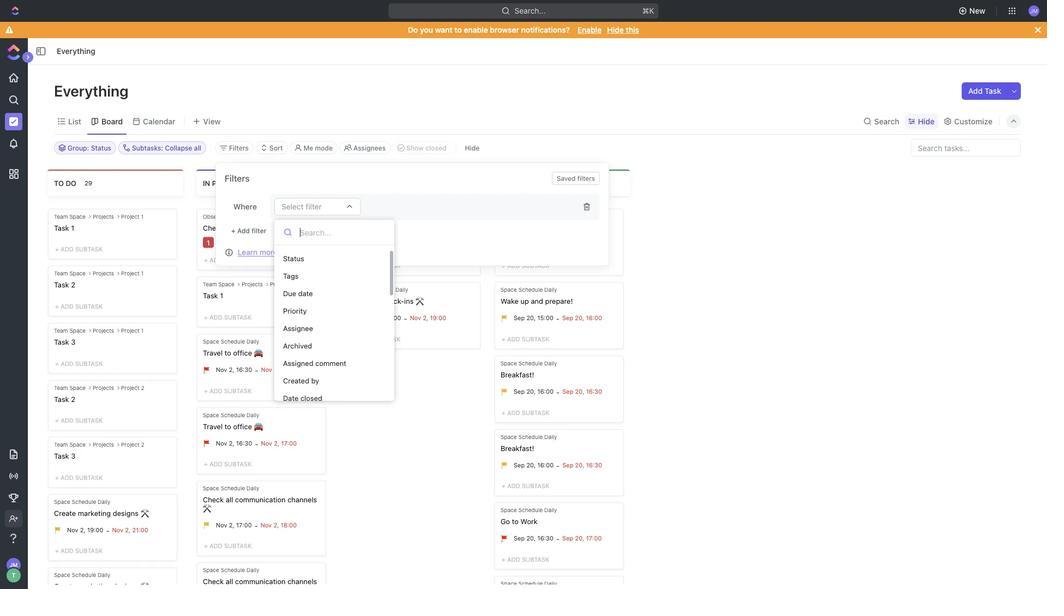 Task type: vqa. For each thing, say whether or not it's contained in the screenshot.
notifications
no



Task type: describe. For each thing, give the bounding box(es) containing it.
rancho
[[239, 224, 263, 232]]

want
[[435, 25, 453, 34]]

29
[[85, 180, 92, 187]]

closed
[[301, 394, 322, 402]]

3 for project 2
[[71, 452, 75, 460]]

notifications?
[[521, 25, 570, 34]]

1 channels from the top
[[288, 496, 317, 504]]

1 office from the top
[[233, 349, 252, 357]]

team space up "‎task 2"
[[54, 270, 86, 277]]

created
[[283, 377, 309, 385]]

observatory
[[203, 213, 235, 220]]

0 vertical spatial hide
[[607, 25, 624, 34]]

ins inside space schedule daily do team check-ins ⚒️
[[404, 224, 414, 232]]

everything link
[[54, 45, 98, 58]]

🚘 inside space schedule daily travel to office 🚘
[[254, 422, 261, 430]]

schedule inside space schedule daily do team check-ins ⚒️
[[370, 213, 394, 220]]

1 all from the top
[[226, 496, 233, 504]]

due date
[[283, 289, 313, 298]]

more
[[260, 248, 278, 257]]

search
[[875, 117, 900, 126]]

space schedule daily wake up and prepare!
[[501, 287, 573, 305]]

create
[[54, 509, 76, 517]]

add task
[[969, 86, 1002, 95]]

project 1 for ‎task 2
[[121, 270, 144, 277]]

to inside space schedule daily go to work
[[512, 517, 519, 526]]

team space up ‎task 1
[[54, 213, 86, 220]]

assignee
[[283, 324, 313, 333]]

and
[[531, 297, 543, 305]]

+ add filter
[[231, 227, 267, 235]]

0 horizontal spatial filter
[[252, 227, 267, 235]]

task inside button
[[985, 86, 1002, 95]]

enable
[[464, 25, 488, 34]]

saved filters
[[557, 175, 595, 182]]

Search... text field
[[300, 224, 385, 241]]

schedule inside the space schedule daily create marketing designs ⚒️
[[72, 499, 96, 505]]

by
[[311, 377, 319, 385]]

add subtask for check-
[[359, 336, 401, 343]]

assignees
[[354, 144, 386, 152]]

to do
[[54, 179, 76, 187]]

⚒️ inside space schedule daily do team check-ins ⚒️
[[416, 224, 423, 232]]

hide button
[[461, 141, 484, 154]]

obser.
[[265, 224, 287, 232]]

⌘k
[[643, 6, 654, 15]]

learn more about filters
[[238, 248, 322, 257]]

list link
[[66, 114, 81, 129]]

schedule daily do team check-ins ⚒️
[[352, 287, 423, 305]]

‎task 1
[[54, 224, 74, 232]]

out
[[226, 224, 237, 232]]

select filter
[[282, 202, 322, 211]]

search button
[[860, 114, 903, 129]]

1 check from the top
[[203, 224, 224, 232]]

date
[[298, 289, 313, 298]]

task 2
[[54, 395, 75, 403]]

board link
[[99, 114, 123, 129]]

task 3 for project 1
[[54, 338, 75, 346]]

search...
[[515, 6, 546, 15]]

34
[[548, 180, 555, 187]]

⚒️ inside the space schedule daily create marketing designs ⚒️
[[141, 509, 148, 517]]

add subtask for team
[[359, 262, 401, 269]]

priority
[[283, 307, 307, 315]]

comment
[[315, 359, 346, 367]]

travel to office 🚘
[[203, 349, 261, 357]]

3 check from the top
[[203, 578, 224, 586]]

space schedule daily travel to office 🚘
[[203, 412, 261, 430]]

assigned
[[283, 359, 314, 367]]

daily inside the space schedule daily create marketing designs ⚒️
[[98, 499, 110, 505]]

team space down "‎task 2"
[[54, 327, 86, 334]]

space inside space schedule daily go to work
[[501, 507, 517, 513]]

select filter button
[[274, 198, 361, 216]]

list
[[68, 117, 81, 126]]

team up ‎task 1
[[54, 213, 68, 220]]

schedule inside space schedule daily wake up and prepare!
[[519, 287, 543, 293]]

add task button
[[962, 82, 1008, 100]]

1 breakfast! from the top
[[501, 371, 534, 379]]

team down "task 2"
[[54, 442, 68, 448]]

do
[[66, 179, 76, 187]]

schedule inside space schedule daily go to work
[[519, 507, 543, 513]]

browser
[[490, 25, 519, 34]]

go
[[501, 517, 510, 526]]

where
[[233, 202, 257, 211]]

add inside button
[[969, 86, 983, 95]]

0 vertical spatial project 2
[[270, 281, 293, 288]]

0 vertical spatial filters
[[578, 175, 595, 182]]

2 space schedule daily breakfast! from the top
[[501, 434, 557, 452]]

new
[[970, 6, 986, 15]]

hide inside hide button
[[465, 144, 480, 152]]

2 space schedule daily check all communication channels ⚒️ from the top
[[203, 567, 317, 589]]

hide button
[[905, 114, 938, 129]]

calendar
[[143, 117, 176, 126]]

customize button
[[941, 114, 996, 129]]

select
[[282, 202, 304, 211]]

do you want to enable browser notifications? enable hide this
[[408, 25, 639, 34]]

daily inside schedule daily do team check-ins ⚒️
[[396, 287, 408, 293]]

filters
[[229, 144, 249, 152]]

space schedule daily go to work
[[501, 507, 557, 526]]

you
[[420, 25, 433, 34]]

designs
[[113, 509, 139, 517]]

daily inside space schedule daily go to work
[[545, 507, 557, 513]]

Search tasks... text field
[[912, 140, 1021, 156]]

office inside space schedule daily travel to office 🚘
[[233, 422, 252, 430]]



Task type: locate. For each thing, give the bounding box(es) containing it.
2 vertical spatial do
[[352, 297, 361, 305]]

team space up "task 2"
[[54, 385, 86, 391]]

task 3
[[54, 338, 75, 346], [54, 452, 75, 460]]

0 vertical spatial space schedule daily breakfast!
[[501, 360, 557, 379]]

2 breakfast! from the top
[[501, 444, 534, 452]]

2 team from the top
[[363, 297, 380, 305]]

date
[[283, 394, 299, 402]]

0 vertical spatial space schedule daily check all communication channels ⚒️
[[203, 485, 317, 512]]

2 🚘 from the top
[[254, 422, 261, 430]]

team
[[54, 213, 68, 220], [54, 270, 68, 277], [203, 281, 217, 288], [54, 327, 68, 334], [54, 385, 68, 391], [54, 442, 68, 448]]

filters right about
[[302, 248, 322, 257]]

team down "‎task 2"
[[54, 327, 68, 334]]

0 vertical spatial filter
[[306, 202, 322, 211]]

saved
[[557, 175, 576, 182]]

0 vertical spatial 🚘
[[254, 349, 261, 357]]

schedule inside schedule daily do team check-ins ⚒️
[[370, 287, 394, 293]]

1 vertical spatial project 2
[[121, 385, 144, 391]]

space inside space schedule daily travel to office 🚘
[[203, 412, 219, 418]]

3 for project 1
[[71, 338, 75, 346]]

up
[[521, 297, 529, 305]]

1 vertical spatial add subtask
[[359, 336, 401, 343]]

2 ins from the top
[[404, 297, 414, 305]]

archived
[[283, 342, 312, 350]]

🚘
[[254, 349, 261, 357], [254, 422, 261, 430]]

team inside schedule daily do team check-ins ⚒️
[[363, 297, 380, 305]]

space
[[69, 213, 86, 220], [352, 213, 368, 220], [501, 213, 517, 220], [69, 270, 86, 277], [218, 281, 235, 288], [501, 287, 517, 293], [69, 327, 86, 334], [203, 338, 219, 345], [501, 360, 517, 366], [69, 385, 86, 391], [203, 412, 219, 418], [501, 434, 517, 440], [69, 442, 86, 448], [203, 485, 219, 492], [54, 499, 70, 505], [501, 507, 517, 513], [203, 567, 219, 573], [54, 572, 70, 578], [501, 581, 517, 587]]

‎task 2
[[54, 281, 75, 289]]

board
[[101, 117, 123, 126]]

project 2
[[270, 281, 293, 288], [121, 385, 144, 391], [121, 442, 144, 448]]

2 travel from the top
[[203, 422, 223, 430]]

team space down "task 2"
[[54, 442, 86, 448]]

task
[[985, 86, 1002, 95], [203, 292, 218, 300], [54, 338, 69, 346], [54, 395, 69, 403], [54, 452, 69, 460]]

office
[[233, 349, 252, 357], [233, 422, 252, 430]]

check- inside schedule daily do team check-ins ⚒️
[[382, 297, 404, 305]]

-
[[404, 315, 407, 323], [556, 315, 560, 323], [255, 366, 258, 374], [557, 388, 560, 396], [255, 440, 258, 448], [557, 462, 560, 470], [255, 522, 258, 530], [106, 527, 109, 535], [557, 535, 560, 543]]

2 vertical spatial project 2
[[121, 442, 144, 448]]

1 vertical spatial team
[[363, 297, 380, 305]]

wake
[[501, 297, 519, 305]]

breakfast!
[[501, 371, 534, 379], [501, 444, 534, 452]]

all
[[226, 496, 233, 504], [226, 578, 233, 586]]

channels
[[288, 496, 317, 504], [288, 578, 317, 586]]

prepare!
[[545, 297, 573, 305]]

1 team from the top
[[363, 224, 380, 232]]

travel inside space schedule daily travel to office 🚘
[[203, 422, 223, 430]]

new button
[[955, 2, 992, 20]]

2 office from the top
[[233, 422, 252, 430]]

3 project 1 from the top
[[121, 327, 144, 334]]

0 vertical spatial 3
[[71, 338, 75, 346]]

team inside space schedule daily do team check-ins ⚒️
[[363, 224, 380, 232]]

in
[[203, 179, 210, 187]]

project 1
[[121, 213, 144, 220], [121, 270, 144, 277], [121, 327, 144, 334]]

space inside the space schedule daily create marketing designs ⚒️
[[54, 499, 70, 505]]

2 task 3 from the top
[[54, 452, 75, 460]]

1 communication from the top
[[235, 496, 286, 504]]

1 vertical spatial check-
[[382, 297, 404, 305]]

1 vertical spatial space schedule daily breakfast!
[[501, 434, 557, 452]]

daily
[[396, 213, 408, 220], [545, 213, 557, 220], [396, 287, 408, 293], [545, 287, 557, 293], [247, 338, 259, 345], [545, 360, 557, 366], [247, 412, 259, 418], [545, 434, 557, 440], [247, 485, 259, 492], [98, 499, 110, 505], [545, 507, 557, 513], [247, 567, 259, 573], [98, 572, 110, 578], [545, 581, 557, 587]]

0 vertical spatial channels
[[288, 496, 317, 504]]

1 vertical spatial filters
[[302, 248, 322, 257]]

0 vertical spatial add subtask
[[359, 262, 401, 269]]

do down select filter dropdown button
[[352, 224, 361, 232]]

projects
[[93, 213, 114, 220], [93, 270, 114, 277], [242, 281, 263, 288], [93, 327, 114, 334], [93, 385, 114, 391], [93, 442, 114, 448]]

⚒️
[[416, 224, 423, 232], [416, 297, 423, 305], [203, 504, 210, 512], [141, 509, 148, 517], [203, 586, 210, 589]]

2 add subtask from the top
[[359, 336, 401, 343]]

filters
[[578, 175, 595, 182], [302, 248, 322, 257]]

‎task for ‎task 2
[[54, 281, 69, 289]]

1 vertical spatial ins
[[404, 297, 414, 305]]

2 ‎task from the top
[[54, 281, 69, 289]]

to
[[455, 25, 462, 34], [54, 179, 64, 187], [225, 349, 231, 357], [225, 422, 231, 430], [512, 517, 519, 526]]

tags
[[283, 272, 299, 280]]

0 vertical spatial everything
[[57, 47, 95, 56]]

check-
[[382, 224, 404, 232], [382, 297, 404, 305]]

hide
[[607, 25, 624, 34], [918, 117, 935, 126], [465, 144, 480, 152]]

filter up more
[[252, 227, 267, 235]]

marketing
[[78, 509, 111, 517]]

calendar link
[[141, 114, 176, 129]]

0 vertical spatial project 1
[[121, 213, 144, 220]]

1 vertical spatial travel
[[203, 422, 223, 430]]

project 1 for ‎task 1
[[121, 213, 144, 220]]

1 vertical spatial task 3
[[54, 452, 75, 460]]

learn
[[238, 248, 258, 257]]

1
[[141, 213, 144, 220], [71, 224, 74, 232], [207, 238, 210, 247], [141, 270, 144, 277], [220, 292, 223, 300], [141, 327, 144, 334]]

project 1 for task 3
[[121, 327, 144, 334]]

3
[[71, 338, 75, 346], [71, 452, 75, 460]]

customize
[[955, 117, 993, 126]]

1 vertical spatial office
[[233, 422, 252, 430]]

everything inside 'link'
[[57, 47, 95, 56]]

filter
[[306, 202, 322, 211], [252, 227, 267, 235]]

1 space schedule daily breakfast! from the top
[[501, 360, 557, 379]]

team up "task 2"
[[54, 385, 68, 391]]

space inside space schedule daily wake up and prepare!
[[501, 287, 517, 293]]

daily inside space schedule daily do team check-ins ⚒️
[[396, 213, 408, 220]]

daily inside space schedule daily travel to office 🚘
[[247, 412, 259, 418]]

1 add subtask from the top
[[359, 262, 401, 269]]

1 vertical spatial space schedule daily check all communication channels ⚒️
[[203, 567, 317, 589]]

filters button
[[216, 141, 254, 154]]

1 vertical spatial everything
[[54, 82, 132, 100]]

daily inside space schedule daily wake up and prepare!
[[545, 287, 557, 293]]

2 3 from the top
[[71, 452, 75, 460]]

2 project 1 from the top
[[121, 270, 144, 277]]

date closed
[[283, 394, 322, 402]]

hide inside hide dropdown button
[[918, 117, 935, 126]]

0 vertical spatial check
[[203, 224, 224, 232]]

space schedule daily breakfast!
[[501, 360, 557, 379], [501, 434, 557, 452]]

1 task 3 from the top
[[54, 338, 75, 346]]

team up "‎task 2"
[[54, 270, 68, 277]]

space schedule daily do team check-ins ⚒️
[[352, 213, 423, 232]]

1 check- from the top
[[382, 224, 404, 232]]

check- inside space schedule daily do team check-ins ⚒️
[[382, 224, 404, 232]]

in progress
[[203, 179, 250, 187]]

0 vertical spatial office
[[233, 349, 252, 357]]

0 vertical spatial travel
[[203, 349, 223, 357]]

2 vertical spatial hide
[[465, 144, 480, 152]]

do inside space schedule daily do team check-ins ⚒️
[[352, 224, 361, 232]]

1 🚘 from the top
[[254, 349, 261, 357]]

0 vertical spatial communication
[[235, 496, 286, 504]]

to inside space schedule daily travel to office 🚘
[[225, 422, 231, 430]]

1 ins from the top
[[404, 224, 414, 232]]

0 vertical spatial breakfast!
[[501, 371, 534, 379]]

0 vertical spatial ins
[[404, 224, 414, 232]]

everything
[[57, 47, 95, 56], [54, 82, 132, 100]]

1 vertical spatial 3
[[71, 452, 75, 460]]

assignees button
[[340, 141, 391, 154]]

team space up task 1
[[203, 281, 235, 288]]

1 horizontal spatial hide
[[607, 25, 624, 34]]

space inside space schedule daily do team check-ins ⚒️
[[352, 213, 368, 220]]

1 vertical spatial filter
[[252, 227, 267, 235]]

space schedule daily create marketing designs ⚒️
[[54, 499, 148, 517]]

⚒️ inside schedule daily do team check-ins ⚒️
[[416, 297, 423, 305]]

0 vertical spatial do
[[408, 25, 418, 34]]

task 3 for project 2
[[54, 452, 75, 460]]

project 2 for task 2
[[121, 385, 144, 391]]

add subtask down schedule daily do team check-ins ⚒️
[[359, 336, 401, 343]]

2 communication from the top
[[235, 578, 286, 586]]

1 vertical spatial channels
[[288, 578, 317, 586]]

1 vertical spatial breakfast!
[[501, 444, 534, 452]]

do inside schedule daily do team check-ins ⚒️
[[352, 297, 361, 305]]

2 vertical spatial check
[[203, 578, 224, 586]]

0 vertical spatial ‎task
[[54, 224, 69, 232]]

add subtask
[[359, 262, 401, 269], [359, 336, 401, 343]]

0 horizontal spatial hide
[[465, 144, 480, 152]]

1 vertical spatial do
[[352, 224, 361, 232]]

filters right "saved"
[[578, 175, 595, 182]]

2 check- from the top
[[382, 297, 404, 305]]

2 check from the top
[[203, 496, 224, 504]]

this
[[626, 25, 639, 34]]

0 vertical spatial all
[[226, 496, 233, 504]]

0 vertical spatial task 3
[[54, 338, 75, 346]]

1 horizontal spatial filter
[[306, 202, 322, 211]]

learn more about filters link
[[238, 248, 322, 257]]

status
[[283, 255, 304, 263]]

1 vertical spatial communication
[[235, 578, 286, 586]]

work
[[521, 517, 538, 526]]

enable
[[578, 25, 602, 34]]

ins
[[404, 224, 414, 232], [404, 297, 414, 305]]

2 all from the top
[[226, 578, 233, 586]]

check
[[203, 224, 224, 232], [203, 496, 224, 504], [203, 578, 224, 586]]

1 space schedule daily check all communication channels ⚒️ from the top
[[203, 485, 317, 512]]

task 1
[[203, 292, 223, 300]]

project 2 for task 3
[[121, 442, 144, 448]]

do right date
[[352, 297, 361, 305]]

due
[[283, 289, 296, 298]]

1 ‎task from the top
[[54, 224, 69, 232]]

assigned comment
[[283, 359, 346, 367]]

communication
[[235, 496, 286, 504], [235, 578, 286, 586]]

check out rancho obser.
[[203, 224, 287, 232]]

1 vertical spatial 🚘
[[254, 422, 261, 430]]

2 vertical spatial project 1
[[121, 327, 144, 334]]

1 3 from the top
[[71, 338, 75, 346]]

0 vertical spatial team
[[363, 224, 380, 232]]

0 vertical spatial check-
[[382, 224, 404, 232]]

1 project 1 from the top
[[121, 213, 144, 220]]

+ add subtask
[[55, 246, 103, 253], [204, 257, 252, 264], [502, 262, 550, 269], [55, 303, 103, 310], [204, 314, 252, 321], [502, 336, 550, 343], [55, 360, 103, 367], [204, 387, 252, 394], [502, 409, 550, 416], [55, 417, 103, 424], [204, 461, 252, 468], [55, 474, 103, 481], [502, 483, 550, 490], [204, 543, 252, 550], [55, 548, 103, 555], [502, 556, 550, 563]]

do left 'you'
[[408, 25, 418, 34]]

1 horizontal spatial filters
[[578, 175, 595, 182]]

1 vertical spatial check
[[203, 496, 224, 504]]

2 horizontal spatial hide
[[918, 117, 935, 126]]

created by
[[283, 377, 319, 385]]

ins inside schedule daily do team check-ins ⚒️
[[404, 297, 414, 305]]

add
[[969, 86, 983, 95], [237, 227, 250, 235], [61, 246, 74, 253], [210, 257, 222, 264], [359, 262, 371, 269], [508, 262, 520, 269], [61, 303, 74, 310], [210, 314, 222, 321], [359, 336, 371, 343], [508, 336, 520, 343], [61, 360, 74, 367], [210, 387, 222, 394], [508, 409, 520, 416], [61, 417, 74, 424], [210, 461, 222, 468], [61, 474, 74, 481], [508, 483, 520, 490], [210, 543, 222, 550], [61, 548, 74, 555], [508, 556, 520, 563]]

about
[[280, 248, 300, 257]]

filter right select
[[306, 202, 322, 211]]

1 vertical spatial hide
[[918, 117, 935, 126]]

progress
[[212, 179, 250, 187]]

team up task 1
[[203, 281, 217, 288]]

1 travel from the top
[[203, 349, 223, 357]]

add subtask up schedule daily do team check-ins ⚒️
[[359, 262, 401, 269]]

filter inside dropdown button
[[306, 202, 322, 211]]

2 channels from the top
[[288, 578, 317, 586]]

schedule inside space schedule daily travel to office 🚘
[[221, 412, 245, 418]]

1 vertical spatial all
[[226, 578, 233, 586]]

1 vertical spatial project 1
[[121, 270, 144, 277]]

‎task for ‎task 1
[[54, 224, 69, 232]]

project
[[121, 213, 140, 220], [121, 270, 140, 277], [270, 281, 289, 288], [121, 327, 140, 334], [121, 385, 140, 391], [121, 442, 140, 448]]

0 horizontal spatial filters
[[302, 248, 322, 257]]

1 vertical spatial ‎task
[[54, 281, 69, 289]]



